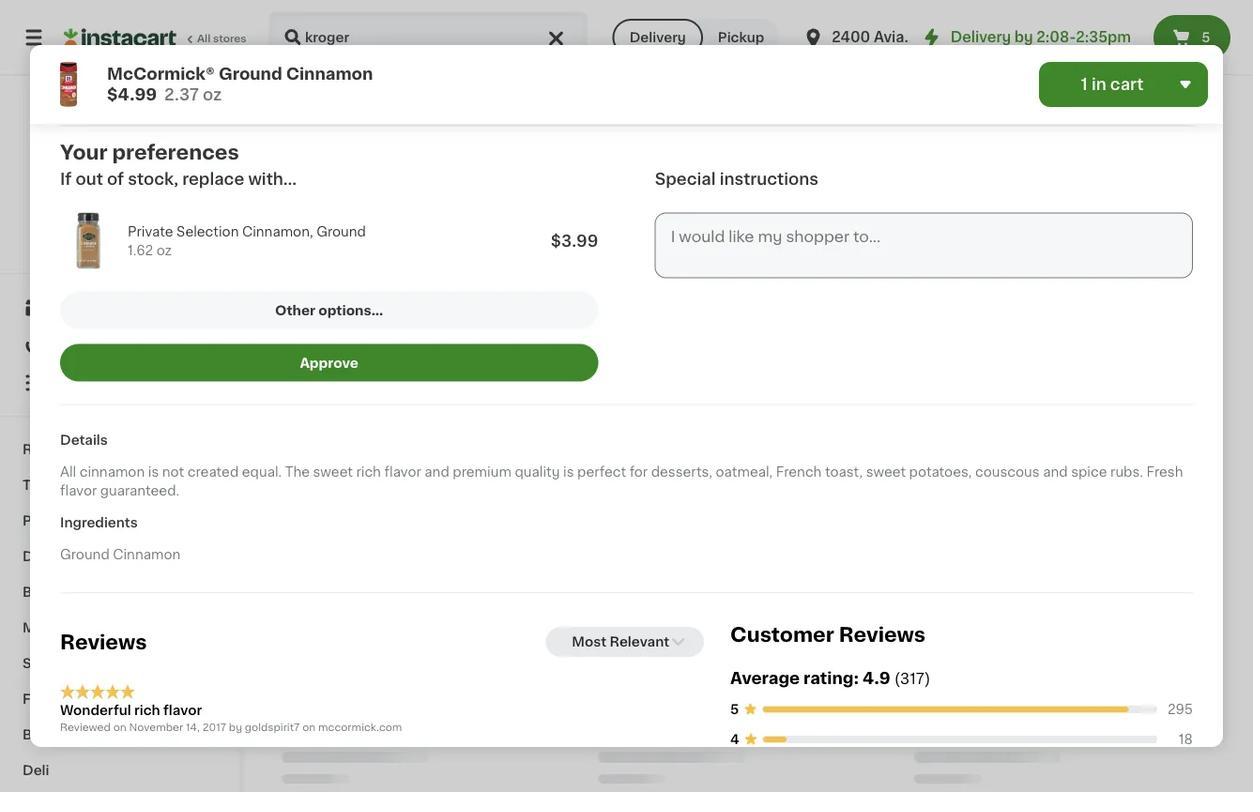 Task type: locate. For each thing, give the bounding box(es) containing it.
all
[[197, 33, 211, 44], [60, 466, 76, 479]]

customer reviews
[[731, 625, 926, 645]]

oz
[[203, 87, 222, 103], [157, 244, 172, 257]]

approve button
[[60, 344, 598, 382]]

oz inside the mccormick® ground cinnamon $4.99 2.37 oz
[[203, 87, 222, 103]]

rich up november
[[134, 704, 160, 717]]

0 horizontal spatial rich
[[134, 704, 160, 717]]

toast,
[[825, 466, 863, 479]]

is right quality
[[563, 466, 574, 479]]

most relevant button
[[546, 628, 704, 658]]

policy
[[132, 209, 164, 219]]

private selection cinnamon, ground image
[[60, 213, 116, 269]]

ground down the stores
[[219, 66, 282, 82]]

oz right '2.37'
[[203, 87, 222, 103]]

kroger
[[97, 187, 143, 200], [75, 246, 111, 257]]

1 horizontal spatial rich
[[356, 466, 381, 479]]

295
[[1168, 704, 1193, 717]]

0 vertical spatial oz
[[203, 87, 222, 103]]

sweet right toast,
[[866, 466, 906, 479]]

out
[[76, 172, 103, 187]]

premium
[[453, 466, 512, 479]]

all for all stores
[[197, 33, 211, 44]]

0 vertical spatial by
[[1015, 31, 1033, 44]]

potatoes,
[[909, 466, 972, 479]]

2:08-
[[1037, 31, 1076, 44]]

instacart logo image
[[64, 26, 177, 49]]

0 vertical spatial kroger
[[97, 187, 143, 200]]

delivery by 2:08-2:35pm link
[[921, 26, 1131, 49]]

meat & seafood link
[[11, 610, 228, 646]]

deli link
[[11, 753, 228, 789]]

0 vertical spatial cinnamon
[[286, 66, 373, 82]]

average rating: 4.9 (317)
[[731, 671, 931, 687]]

0 horizontal spatial flavor
[[60, 485, 97, 498]]

rich right "the"
[[356, 466, 381, 479]]

0 vertical spatial ground
[[219, 66, 282, 82]]

14,
[[186, 722, 200, 733]]

reviews
[[839, 625, 926, 645], [60, 633, 147, 652]]

guaranteed.
[[100, 485, 179, 498]]

ground inside the private selection cinnamon, ground 1.62 oz
[[317, 225, 366, 238]]

1 horizontal spatial and
[[1043, 466, 1068, 479]]

produce
[[23, 515, 80, 528]]

other options...
[[275, 304, 383, 317]]

options...
[[319, 304, 383, 317]]

dr
[[936, 31, 954, 44]]

1 vertical spatial kroger
[[75, 246, 111, 257]]

1 vertical spatial flavor
[[60, 485, 97, 498]]

wonderful
[[60, 704, 131, 717]]

0 horizontal spatial sweet
[[313, 466, 353, 479]]

delivery inside button
[[630, 31, 686, 44]]

deli
[[23, 764, 49, 777]]

1 vertical spatial cinnamon
[[113, 549, 181, 562]]

is left not
[[148, 466, 159, 479]]

buy
[[53, 339, 79, 352]]

1 sweet from the left
[[313, 466, 353, 479]]

spice
[[1072, 466, 1107, 479]]

5 button
[[1154, 15, 1231, 60]]

seafood
[[75, 622, 131, 635]]

flavor left premium
[[384, 466, 421, 479]]

snacks & candy link
[[11, 646, 228, 682]]

& left candy
[[75, 657, 86, 670]]

0 horizontal spatial cinnamon
[[113, 549, 181, 562]]

your preferences
[[60, 143, 239, 163]]

view pricing policy
[[64, 209, 164, 219]]

4
[[731, 734, 740, 747]]

& left eggs
[[62, 550, 73, 563]]

essentials
[[116, 479, 185, 492]]

and left premium
[[425, 466, 450, 479]]

2 vertical spatial flavor
[[163, 704, 202, 717]]

2400 aviation dr
[[832, 31, 954, 44]]

2 vertical spatial &
[[75, 657, 86, 670]]

1 vertical spatial rich
[[134, 704, 160, 717]]

frozen link
[[11, 682, 228, 717]]

by right 2017
[[229, 722, 242, 733]]

oz down the guarantee
[[157, 244, 172, 257]]

0 horizontal spatial and
[[425, 466, 450, 479]]

ground cinnamon
[[60, 549, 181, 562]]

oz inside the private selection cinnamon, ground 1.62 oz
[[157, 244, 172, 257]]

0 vertical spatial &
[[62, 550, 73, 563]]

lists
[[53, 377, 85, 390]]

cinnamon
[[80, 466, 145, 479]]

by inside wonderful rich flavor reviewed on november 14, 2017 by goldspirit7 on mccormick.com
[[229, 722, 242, 733]]

0 horizontal spatial is
[[148, 466, 159, 479]]

on right the goldspirit7
[[303, 722, 316, 733]]

1 horizontal spatial ground
[[219, 66, 282, 82]]

1 horizontal spatial 5
[[1202, 31, 1211, 44]]

delivery left pickup
[[630, 31, 686, 44]]

0 horizontal spatial 5
[[731, 704, 739, 717]]

reviews up candy
[[60, 633, 147, 652]]

I would like my shopper to... text field
[[655, 213, 1193, 279]]

sweet right "the"
[[313, 466, 353, 479]]

0 horizontal spatial by
[[229, 722, 242, 733]]

1 horizontal spatial cinnamon
[[286, 66, 373, 82]]

1 horizontal spatial flavor
[[163, 704, 202, 717]]

0 vertical spatial flavor
[[384, 466, 421, 479]]

kroger logo image
[[78, 98, 161, 180]]

2 sweet from the left
[[866, 466, 906, 479]]

1 vertical spatial oz
[[157, 244, 172, 257]]

for
[[630, 466, 648, 479]]

delivery for delivery by 2:08-2:35pm
[[951, 31, 1011, 44]]

1 is from the left
[[148, 466, 159, 479]]

of
[[107, 172, 124, 187]]

0 horizontal spatial delivery
[[630, 31, 686, 44]]

all left the stores
[[197, 33, 211, 44]]

kroger down satisfaction
[[75, 246, 111, 257]]

quality
[[515, 466, 560, 479]]

1 vertical spatial 5
[[731, 704, 739, 717]]

and left spice
[[1043, 466, 1068, 479]]

all cinnamon is not created equal. the sweet rich flavor and premium quality is perfect for desserts, oatmeal, french toast, sweet potatoes, couscous and spice rubs. fresh flavor guaranteed.
[[60, 466, 1183, 498]]

& right meat
[[61, 622, 71, 635]]

rich
[[356, 466, 381, 479], [134, 704, 160, 717]]

delivery button
[[613, 19, 703, 56]]

1 horizontal spatial all
[[197, 33, 211, 44]]

1 horizontal spatial sweet
[[866, 466, 906, 479]]

beverages link
[[11, 575, 228, 610]]

relevant
[[610, 636, 670, 649]]

2 horizontal spatial flavor
[[384, 466, 421, 479]]

5 inside 5 button
[[1202, 31, 1211, 44]]

add kroger plus to save
[[51, 246, 177, 257]]

stores
[[213, 33, 247, 44]]

reviews up 4.9
[[839, 625, 926, 645]]

cinnamon inside the mccormick® ground cinnamon $4.99 2.37 oz
[[286, 66, 373, 82]]

2 horizontal spatial ground
[[317, 225, 366, 238]]

sweet
[[313, 466, 353, 479], [866, 466, 906, 479]]

delivery left 2:08-
[[951, 31, 1011, 44]]

0 vertical spatial all
[[197, 33, 211, 44]]

with...
[[248, 172, 297, 187]]

& for dairy
[[62, 550, 73, 563]]

guarantee
[[145, 228, 199, 238]]

flavor inside wonderful rich flavor reviewed on november 14, 2017 by goldspirit7 on mccormick.com
[[163, 704, 202, 717]]

snacks & candy
[[23, 657, 134, 670]]

1 in cart
[[1081, 77, 1144, 92]]

& for meat
[[61, 622, 71, 635]]

average
[[731, 671, 800, 687]]

buy it again link
[[11, 327, 228, 364]]

mccormick® ground cinnamon $4.99 2.37 oz
[[107, 66, 373, 103]]

1 horizontal spatial is
[[563, 466, 574, 479]]

None search field
[[269, 11, 588, 64]]

meat
[[23, 622, 57, 635]]

(317)
[[895, 672, 931, 687]]

goldspirit7
[[245, 722, 300, 733]]

all down recipes
[[60, 466, 76, 479]]

2400
[[832, 31, 871, 44]]

1 on from the left
[[113, 722, 126, 733]]

0 horizontal spatial oz
[[157, 244, 172, 257]]

add kroger plus to save link
[[51, 244, 188, 259]]

ground down ingredients
[[60, 549, 110, 562]]

1 horizontal spatial oz
[[203, 87, 222, 103]]

0 horizontal spatial all
[[60, 466, 76, 479]]

1.62
[[128, 244, 153, 257]]

& for snacks
[[75, 657, 86, 670]]

1 vertical spatial all
[[60, 466, 76, 479]]

flavor up ingredients
[[60, 485, 97, 498]]

$3.99
[[551, 233, 598, 249]]

1 horizontal spatial delivery
[[951, 31, 1011, 44]]

on down frozen "link"
[[113, 722, 126, 733]]

0 horizontal spatial on
[[113, 722, 126, 733]]

18
[[1179, 734, 1193, 747]]

1 horizontal spatial on
[[303, 722, 316, 733]]

rating:
[[804, 671, 859, 687]]

reviewed
[[60, 722, 111, 733]]

0 vertical spatial rich
[[356, 466, 381, 479]]

2 vertical spatial ground
[[60, 549, 110, 562]]

1 vertical spatial by
[[229, 722, 242, 733]]

flavor up the 14,
[[163, 704, 202, 717]]

oz for mccormick®
[[203, 87, 222, 103]]

replace
[[182, 172, 244, 187]]

by left 2:08-
[[1015, 31, 1033, 44]]

most relevant
[[572, 636, 670, 649]]

1 vertical spatial ground
[[317, 225, 366, 238]]

kroger up view pricing policy link
[[97, 187, 143, 200]]

$4.99
[[107, 87, 157, 103]]

pricing
[[92, 209, 129, 219]]

0 vertical spatial 5
[[1202, 31, 1211, 44]]

ground right cinnamon,
[[317, 225, 366, 238]]

again
[[95, 339, 132, 352]]

created
[[188, 466, 239, 479]]

all inside all cinnamon is not created equal. the sweet rich flavor and premium quality is perfect for desserts, oatmeal, french toast, sweet potatoes, couscous and spice rubs. fresh flavor guaranteed.
[[60, 466, 76, 479]]

pickup
[[718, 31, 765, 44]]

1 vertical spatial &
[[61, 622, 71, 635]]

equal.
[[242, 466, 282, 479]]



Task type: describe. For each thing, give the bounding box(es) containing it.
frozen
[[23, 693, 68, 706]]

ingredients
[[60, 517, 138, 530]]

perfect
[[578, 466, 626, 479]]

thanksgiving
[[23, 479, 112, 492]]

shop
[[53, 301, 88, 315]]

save
[[153, 246, 177, 257]]

november
[[129, 722, 183, 733]]

100%
[[48, 228, 77, 238]]

if out of stock, replace with...
[[60, 172, 297, 187]]

delivery by 2:08-2:35pm
[[951, 31, 1131, 44]]

desserts,
[[651, 466, 713, 479]]

rich inside all cinnamon is not created equal. the sweet rich flavor and premium quality is perfect for desserts, oatmeal, french toast, sweet potatoes, couscous and spice rubs. fresh flavor guaranteed.
[[356, 466, 381, 479]]

0 horizontal spatial reviews
[[60, 633, 147, 652]]

selection
[[177, 225, 239, 238]]

your
[[60, 143, 108, 163]]

special
[[655, 172, 716, 187]]

special instructions
[[655, 172, 819, 187]]

lists link
[[11, 364, 228, 402]]

service type group
[[613, 19, 780, 56]]

2 and from the left
[[1043, 466, 1068, 479]]

customer
[[731, 625, 834, 645]]

oatmeal,
[[716, 466, 773, 479]]

wonderful rich flavor reviewed on november 14, 2017 by goldspirit7 on mccormick.com
[[60, 704, 402, 733]]

delivery for delivery
[[630, 31, 686, 44]]

mccormick.com
[[318, 722, 402, 733]]

kroger inside 'link'
[[75, 246, 111, 257]]

rubs.
[[1111, 466, 1144, 479]]

preferences
[[112, 143, 239, 163]]

french
[[776, 466, 822, 479]]

buy it again
[[53, 339, 132, 352]]

thanksgiving essentials link
[[11, 468, 228, 503]]

private
[[128, 225, 173, 238]]

cart
[[1111, 77, 1144, 92]]

it
[[82, 339, 92, 352]]

rich inside wonderful rich flavor reviewed on november 14, 2017 by goldspirit7 on mccormick.com
[[134, 704, 160, 717]]

the
[[285, 466, 310, 479]]

bakery link
[[11, 717, 228, 753]]

all stores
[[197, 33, 247, 44]]

2 is from the left
[[563, 466, 574, 479]]

dairy & eggs
[[23, 550, 110, 563]]

thanksgiving essentials
[[23, 479, 185, 492]]

not
[[162, 466, 184, 479]]

100% satisfaction guarantee button
[[29, 222, 210, 240]]

beverages
[[23, 586, 94, 599]]

1 horizontal spatial by
[[1015, 31, 1033, 44]]

instructions
[[720, 172, 819, 187]]

details
[[60, 434, 108, 447]]

4.9
[[863, 671, 891, 687]]

aviation
[[874, 31, 933, 44]]

ground inside the mccormick® ground cinnamon $4.99 2.37 oz
[[219, 66, 282, 82]]

better does exist image
[[61, 0, 448, 72]]

all for all cinnamon is not created equal. the sweet rich flavor and premium quality is perfect for desserts, oatmeal, french toast, sweet potatoes, couscous and spice rubs. fresh flavor guaranteed.
[[60, 466, 76, 479]]

to
[[139, 246, 150, 257]]

candy
[[89, 657, 134, 670]]

most
[[572, 636, 607, 649]]

2.37
[[164, 87, 199, 103]]

cinnamon,
[[242, 225, 313, 238]]

if
[[60, 172, 72, 187]]

0 horizontal spatial ground
[[60, 549, 110, 562]]

couscous
[[976, 466, 1040, 479]]

1
[[1081, 77, 1088, 92]]

mccormick®
[[107, 66, 215, 82]]

2 on from the left
[[303, 722, 316, 733]]

meat & seafood
[[23, 622, 131, 635]]

produce link
[[11, 503, 228, 539]]

all stores link
[[64, 11, 248, 64]]

2:35pm
[[1076, 31, 1131, 44]]

snacks
[[23, 657, 72, 670]]

kroger link
[[78, 98, 161, 203]]

100% satisfaction guarantee
[[48, 228, 199, 238]]

shop link
[[11, 289, 228, 327]]

dairy & eggs link
[[11, 539, 228, 575]]

1 in cart field
[[1039, 62, 1208, 107]]

2400 aviation dr button
[[802, 11, 954, 64]]

approve
[[300, 357, 359, 370]]

oz for private
[[157, 244, 172, 257]]

other
[[275, 304, 316, 317]]

plus
[[114, 246, 136, 257]]

1 horizontal spatial reviews
[[839, 625, 926, 645]]

view pricing policy link
[[64, 207, 176, 222]]

1 and from the left
[[425, 466, 450, 479]]



Task type: vqa. For each thing, say whether or not it's contained in the screenshot.
Vicks corresponding to Vicks Cool Mist Humidifier, FilterFree Plus, Medium 1 each
no



